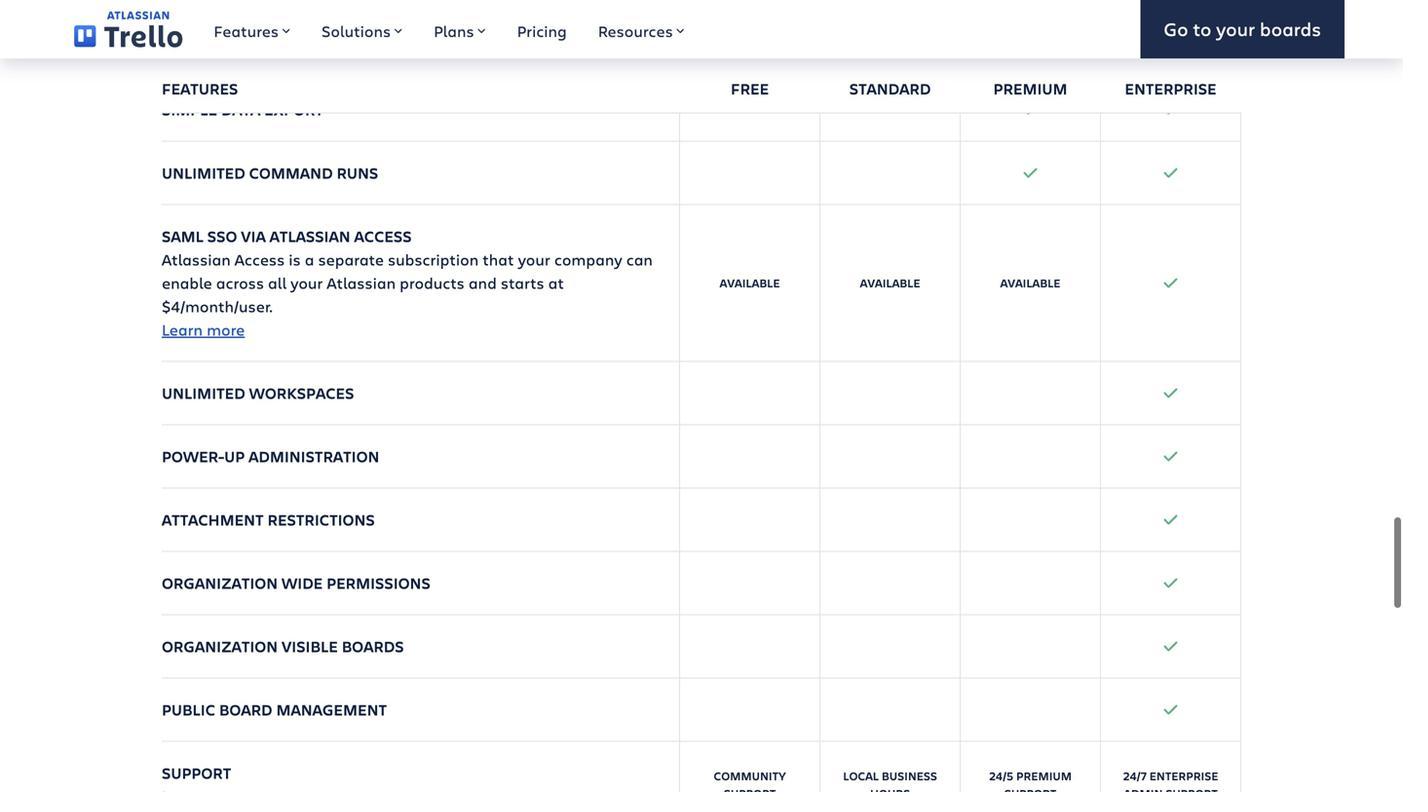 Task type: describe. For each thing, give the bounding box(es) containing it.
plans button
[[418, 0, 502, 58]]

unlimited workspaces
[[162, 382, 354, 403]]

data
[[221, 99, 260, 120]]

support down public
[[162, 762, 231, 783]]

2 vertical spatial atlassian
[[327, 272, 396, 293]]

0 horizontal spatial boards
[[342, 636, 404, 657]]

0 vertical spatial premium
[[994, 78, 1068, 99]]

0 horizontal spatial access
[[235, 249, 285, 270]]

that
[[483, 249, 514, 270]]

separate
[[318, 249, 384, 270]]

power-up administration
[[162, 446, 380, 467]]

resources
[[598, 20, 673, 41]]

simple
[[162, 99, 217, 120]]

solutions button
[[306, 0, 418, 58]]

public
[[162, 699, 215, 720]]

enterprise inside "24/7 enterprise admin support"
[[1150, 768, 1219, 784]]

1 false from the left
[[835, 102, 870, 117]]

admin
[[1124, 786, 1163, 792]]

$4/month/user.
[[162, 296, 273, 317]]

pricing link
[[502, 0, 583, 58]]

2 available from the left
[[860, 275, 921, 291]]

community
[[714, 768, 786, 784]]

1 vertical spatial atlassian
[[162, 249, 231, 270]]

plans
[[434, 20, 474, 41]]

24/5 premium support
[[989, 768, 1072, 792]]

0 vertical spatial atlassian
[[270, 225, 350, 246]]

all
[[268, 272, 287, 293]]

support inside 'community support'
[[724, 786, 776, 792]]

3 available from the left
[[1001, 275, 1061, 291]]

resources button
[[583, 0, 701, 58]]

unlimited for unlimited command runs
[[162, 162, 245, 183]]

saml sso via atlassian access atlassian access is a separate subscription that your company can enable across all your atlassian products and starts at $4/month/user. learn more
[[162, 225, 653, 340]]

power-
[[162, 446, 224, 467]]

and
[[469, 272, 497, 293]]

organization wide permissions
[[162, 572, 431, 593]]

0 vertical spatial access
[[354, 225, 412, 246]]

0 horizontal spatial your
[[291, 272, 323, 293]]

organization visible boards
[[162, 636, 404, 657]]

pricing
[[517, 20, 567, 41]]

sso
[[207, 225, 237, 246]]

command
[[249, 162, 333, 183]]

at
[[548, 272, 564, 293]]

community support
[[714, 768, 786, 792]]

is
[[289, 249, 301, 270]]

deactivate
[[162, 35, 253, 56]]

a
[[305, 249, 314, 270]]

24/7 enterprise admin support
[[1123, 768, 1219, 792]]

public board management
[[162, 699, 387, 720]]

solutions
[[322, 20, 391, 41]]



Task type: locate. For each thing, give the bounding box(es) containing it.
24/7
[[1123, 768, 1147, 784]]

0 vertical spatial your
[[1217, 16, 1255, 42]]

across
[[216, 272, 264, 293]]

1 vertical spatial unlimited
[[162, 382, 245, 403]]

local
[[843, 768, 879, 784]]

features inside dropdown button
[[214, 20, 279, 41]]

up
[[224, 446, 245, 467]]

2 vertical spatial your
[[291, 272, 323, 293]]

starts
[[501, 272, 544, 293]]

atlassian down separate
[[327, 272, 396, 293]]

learn more link
[[162, 319, 245, 340]]

your down a
[[291, 272, 323, 293]]

access down via
[[235, 249, 285, 270]]

0 horizontal spatial false
[[835, 102, 870, 117]]

board
[[219, 699, 272, 720]]

subscription
[[388, 249, 479, 270]]

access
[[354, 225, 412, 246], [235, 249, 285, 270]]

features
[[214, 20, 279, 41], [162, 78, 238, 99]]

visible
[[282, 636, 338, 657]]

enable
[[162, 272, 212, 293]]

unlimited command runs
[[162, 162, 378, 183]]

export
[[264, 99, 324, 120]]

1 available from the left
[[720, 275, 780, 291]]

atlassian trello image
[[74, 11, 183, 48]]

go to your boards link
[[1141, 0, 1345, 58]]

your
[[1217, 16, 1255, 42], [518, 249, 550, 270], [291, 272, 323, 293]]

support inside 24/5 premium support
[[1005, 786, 1057, 792]]

support
[[162, 762, 231, 783], [724, 786, 776, 792], [1005, 786, 1057, 792], [1166, 786, 1218, 792]]

to
[[1193, 16, 1212, 42]]

true for deactivate members
[[1116, 38, 1145, 54]]

more
[[207, 319, 245, 340]]

1 vertical spatial access
[[235, 249, 285, 270]]

attachment
[[162, 509, 264, 530]]

1 horizontal spatial boards
[[1260, 16, 1322, 42]]

1 horizontal spatial your
[[518, 249, 550, 270]]

boards
[[1260, 16, 1322, 42], [342, 636, 404, 657]]

organization for organization visible boards
[[162, 636, 278, 657]]

2 organization from the top
[[162, 636, 278, 657]]

members
[[257, 35, 334, 56]]

features button
[[198, 0, 306, 58]]

0 vertical spatial boards
[[1260, 16, 1322, 42]]

1 vertical spatial boards
[[342, 636, 404, 657]]

true
[[1116, 38, 1145, 54], [1256, 38, 1285, 54], [1116, 102, 1145, 117]]

hours
[[870, 786, 910, 792]]

1 horizontal spatial access
[[354, 225, 412, 246]]

organization up the 'board'
[[162, 636, 278, 657]]

1 vertical spatial organization
[[162, 636, 278, 657]]

support down 24/5
[[1005, 786, 1057, 792]]

administration
[[249, 446, 380, 467]]

attachment restrictions
[[162, 509, 375, 530]]

go
[[1164, 16, 1189, 42]]

2 horizontal spatial your
[[1217, 16, 1255, 42]]

restrictions
[[268, 509, 375, 530]]

support right admin
[[1166, 786, 1218, 792]]

0 vertical spatial unlimited
[[162, 162, 245, 183]]

0 vertical spatial features
[[214, 20, 279, 41]]

0 vertical spatial enterprise
[[1125, 78, 1217, 99]]

can
[[626, 249, 653, 270]]

simple data export
[[162, 99, 324, 120]]

2 horizontal spatial available
[[1001, 275, 1061, 291]]

2 unlimited from the top
[[162, 382, 245, 403]]

enterprise up admin
[[1150, 768, 1219, 784]]

1 vertical spatial features
[[162, 78, 238, 99]]

your up "starts"
[[518, 249, 550, 270]]

features down 'deactivate'
[[162, 78, 238, 99]]

go to your boards
[[1164, 16, 1322, 42]]

access up separate
[[354, 225, 412, 246]]

your right to
[[1217, 16, 1255, 42]]

0 vertical spatial organization
[[162, 572, 278, 593]]

deactivate members
[[162, 35, 334, 56]]

free
[[731, 78, 769, 99]]

organization
[[162, 572, 278, 593], [162, 636, 278, 657]]

0 horizontal spatial available
[[720, 275, 780, 291]]

1 horizontal spatial available
[[860, 275, 921, 291]]

unlimited for unlimited workspaces
[[162, 382, 245, 403]]

support down community
[[724, 786, 776, 792]]

false
[[835, 102, 870, 117], [976, 102, 1010, 117]]

boards right to
[[1260, 16, 1322, 42]]

enterprise down "go"
[[1125, 78, 1217, 99]]

premium
[[994, 78, 1068, 99], [1017, 768, 1072, 784]]

company
[[554, 249, 622, 270]]

unlimited down simple
[[162, 162, 245, 183]]

via
[[241, 225, 266, 246]]

1 organization from the top
[[162, 572, 278, 593]]

1 horizontal spatial false
[[976, 102, 1010, 117]]

1 vertical spatial premium
[[1017, 768, 1072, 784]]

features up the simple data export
[[214, 20, 279, 41]]

1 vertical spatial enterprise
[[1150, 768, 1219, 784]]

organization for organization wide permissions
[[162, 572, 278, 593]]

business
[[882, 768, 938, 784]]

24/5
[[989, 768, 1014, 784]]

enterprise
[[1125, 78, 1217, 99], [1150, 768, 1219, 784]]

2 false from the left
[[976, 102, 1010, 117]]

available
[[720, 275, 780, 291], [860, 275, 921, 291], [1001, 275, 1061, 291]]

1 vertical spatial your
[[518, 249, 550, 270]]

unlimited down learn more link
[[162, 382, 245, 403]]

atlassian
[[270, 225, 350, 246], [162, 249, 231, 270], [327, 272, 396, 293]]

true for simple data export
[[1116, 102, 1145, 117]]

premium inside 24/5 premium support
[[1017, 768, 1072, 784]]

wide
[[282, 572, 323, 593]]

standard
[[850, 78, 931, 99]]

local business hours
[[843, 768, 938, 792]]

organization down attachment in the bottom of the page
[[162, 572, 278, 593]]

management
[[276, 699, 387, 720]]

learn
[[162, 319, 203, 340]]

runs
[[337, 162, 378, 183]]

1 unlimited from the top
[[162, 162, 245, 183]]

permissions
[[327, 572, 431, 593]]

unlimited
[[162, 162, 245, 183], [162, 382, 245, 403]]

saml
[[162, 225, 204, 246]]

products
[[400, 272, 465, 293]]

boards right "visible"
[[342, 636, 404, 657]]

atlassian up a
[[270, 225, 350, 246]]

atlassian up enable
[[162, 249, 231, 270]]

workspaces
[[249, 382, 354, 403]]

support inside "24/7 enterprise admin support"
[[1166, 786, 1218, 792]]



Task type: vqa. For each thing, say whether or not it's contained in the screenshot.
Business
yes



